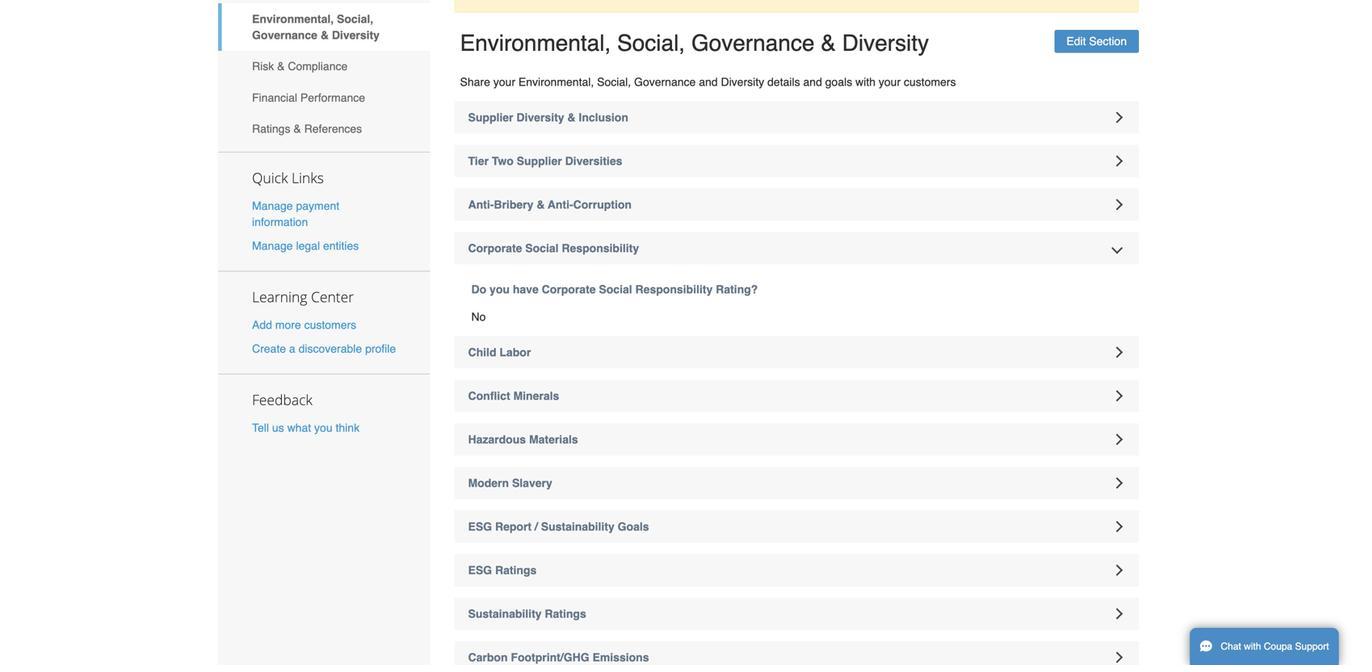Task type: describe. For each thing, give the bounding box(es) containing it.
manage legal entities
[[252, 239, 359, 252]]

edit
[[1066, 35, 1086, 48]]

supplier diversity & inclusion
[[468, 111, 628, 124]]

esg report / sustainability goals button
[[454, 511, 1139, 543]]

modern slavery heading
[[454, 467, 1139, 500]]

financial
[[252, 91, 297, 104]]

tier two supplier diversities heading
[[454, 145, 1139, 177]]

details
[[767, 76, 800, 88]]

/
[[535, 521, 538, 534]]

& inside ratings & references link
[[294, 122, 301, 135]]

materials
[[529, 433, 578, 446]]

child labor button
[[454, 336, 1139, 369]]

coupa
[[1264, 641, 1292, 653]]

manage payment information
[[252, 200, 339, 229]]

sustainability ratings button
[[454, 598, 1139, 630]]

0 vertical spatial customers
[[904, 76, 956, 88]]

tier
[[468, 155, 489, 168]]

share
[[460, 76, 490, 88]]

tier two supplier diversities
[[468, 155, 622, 168]]

slavery
[[512, 477, 552, 490]]

more
[[275, 319, 301, 332]]

feedback
[[252, 390, 313, 409]]

chat
[[1221, 641, 1241, 653]]

social, inside environmental, social, governance & diversity
[[337, 13, 373, 25]]

compliance
[[288, 60, 348, 73]]

manage legal entities link
[[252, 239, 359, 252]]

modern
[[468, 477, 509, 490]]

two
[[492, 155, 514, 168]]

support
[[1295, 641, 1329, 653]]

create
[[252, 342, 286, 355]]

2 and from the left
[[803, 76, 822, 88]]

you inside button
[[314, 421, 332, 434]]

quick links
[[252, 169, 324, 187]]

edit section
[[1066, 35, 1127, 48]]

conflict minerals button
[[454, 380, 1139, 412]]

links
[[292, 169, 324, 187]]

edit section link
[[1054, 30, 1139, 53]]

manage for manage legal entities
[[252, 239, 293, 252]]

diversity inside environmental, social, governance & diversity
[[332, 29, 380, 42]]

information
[[252, 216, 308, 229]]

governance inside environmental, social, governance & diversity link
[[252, 29, 317, 42]]

add more customers
[[252, 319, 356, 332]]

modern slavery
[[468, 477, 552, 490]]

risk
[[252, 60, 274, 73]]

risk & compliance
[[252, 60, 348, 73]]

manage payment information link
[[252, 200, 339, 229]]

financial performance link
[[218, 82, 430, 113]]

goals
[[618, 521, 649, 534]]

environmental, social, governance & diversity link
[[218, 3, 430, 51]]

& inside supplier diversity & inclusion dropdown button
[[567, 111, 576, 124]]

0 horizontal spatial with
[[855, 76, 876, 88]]

manage for manage payment information
[[252, 200, 293, 213]]

& inside environmental, social, governance & diversity link
[[321, 29, 329, 42]]

esg ratings
[[468, 564, 537, 577]]

1 anti- from the left
[[468, 198, 494, 211]]

share your environmental, social, governance and diversity details and goals with your customers
[[460, 76, 956, 88]]

esg for esg report / sustainability goals
[[468, 521, 492, 534]]

quick
[[252, 169, 288, 187]]

anti-bribery & anti-corruption
[[468, 198, 632, 211]]

hazardous materials
[[468, 433, 578, 446]]

& inside risk & compliance link
[[277, 60, 285, 73]]

carbon footprint/ghg emissions heading
[[454, 642, 1139, 666]]

environmental, inside environmental, social, governance & diversity link
[[252, 13, 334, 25]]

diversity left details
[[721, 76, 764, 88]]

no
[[471, 311, 486, 324]]

carbon
[[468, 651, 508, 664]]

0 vertical spatial ratings
[[252, 122, 290, 135]]

1 vertical spatial customers
[[304, 319, 356, 332]]

add more customers link
[[252, 319, 356, 332]]

learning center
[[252, 288, 354, 306]]

add
[[252, 319, 272, 332]]

esg ratings heading
[[454, 555, 1139, 587]]

supplier diversity & inclusion button
[[454, 101, 1139, 134]]

bribery
[[494, 198, 533, 211]]

ratings for esg
[[495, 564, 537, 577]]

corporate social responsibility button
[[454, 232, 1139, 265]]

emissions
[[592, 651, 649, 664]]

child
[[468, 346, 496, 359]]

have
[[513, 283, 539, 296]]

2 anti- from the left
[[548, 198, 573, 211]]

hazardous
[[468, 433, 526, 446]]

1 horizontal spatial environmental, social, governance & diversity
[[460, 30, 929, 56]]

diversities
[[565, 155, 622, 168]]

supplier inside 'dropdown button'
[[517, 155, 562, 168]]

report
[[495, 521, 532, 534]]



Task type: locate. For each thing, give the bounding box(es) containing it.
1 horizontal spatial customers
[[904, 76, 956, 88]]

hazardous materials heading
[[454, 424, 1139, 456]]

manage down information
[[252, 239, 293, 252]]

sustainability inside heading
[[541, 521, 615, 534]]

carbon footprint/ghg emissions
[[468, 651, 649, 664]]

corporate social responsibility
[[468, 242, 639, 255]]

carbon footprint/ghg emissions button
[[454, 642, 1139, 666]]

center
[[311, 288, 354, 306]]

environmental, social, governance & diversity up compliance
[[252, 13, 380, 42]]

footprint/ghg
[[511, 651, 589, 664]]

inclusion
[[579, 111, 628, 124]]

sustainability ratings heading
[[454, 598, 1139, 630]]

0 horizontal spatial and
[[699, 76, 718, 88]]

rating?
[[716, 283, 758, 296]]

chat with coupa support
[[1221, 641, 1329, 653]]

you
[[490, 283, 510, 296], [314, 421, 332, 434]]

1 vertical spatial environmental,
[[460, 30, 611, 56]]

diversity up goals
[[842, 30, 929, 56]]

esg ratings button
[[454, 555, 1139, 587]]

manage
[[252, 200, 293, 213], [252, 239, 293, 252]]

your right share
[[493, 76, 515, 88]]

manage up information
[[252, 200, 293, 213]]

0 vertical spatial responsibility
[[562, 242, 639, 255]]

social down corporate social responsibility
[[599, 283, 632, 296]]

2 manage from the top
[[252, 239, 293, 252]]

social inside dropdown button
[[525, 242, 559, 255]]

1 vertical spatial social,
[[617, 30, 685, 56]]

1 vertical spatial social
[[599, 283, 632, 296]]

responsibility inside dropdown button
[[562, 242, 639, 255]]

corporate up do
[[468, 242, 522, 255]]

2 vertical spatial environmental,
[[518, 76, 594, 88]]

0 horizontal spatial your
[[493, 76, 515, 88]]

0 horizontal spatial social
[[525, 242, 559, 255]]

with right goals
[[855, 76, 876, 88]]

esg report / sustainability goals heading
[[454, 511, 1139, 543]]

ratings for sustainability
[[545, 608, 586, 621]]

sustainability
[[541, 521, 615, 534], [468, 608, 542, 621]]

legal
[[296, 239, 320, 252]]

create a discoverable profile link
[[252, 342, 396, 355]]

0 horizontal spatial corporate
[[468, 242, 522, 255]]

0 horizontal spatial you
[[314, 421, 332, 434]]

& right risk
[[277, 60, 285, 73]]

discoverable
[[299, 342, 362, 355]]

0 vertical spatial sustainability
[[541, 521, 615, 534]]

0 vertical spatial corporate
[[468, 242, 522, 255]]

diversity
[[332, 29, 380, 42], [842, 30, 929, 56], [721, 76, 764, 88], [516, 111, 564, 124]]

a
[[289, 342, 295, 355]]

2 horizontal spatial ratings
[[545, 608, 586, 621]]

modern slavery button
[[454, 467, 1139, 500]]

ratings & references
[[252, 122, 362, 135]]

sustainability ratings
[[468, 608, 586, 621]]

anti-
[[468, 198, 494, 211], [548, 198, 573, 211]]

1 horizontal spatial social
[[599, 283, 632, 296]]

0 horizontal spatial customers
[[304, 319, 356, 332]]

environmental, up share
[[460, 30, 611, 56]]

tier two supplier diversities button
[[454, 145, 1139, 177]]

sustainability inside heading
[[468, 608, 542, 621]]

anti-bribery & anti-corruption heading
[[454, 189, 1139, 221]]

do
[[471, 283, 486, 296]]

2 vertical spatial ratings
[[545, 608, 586, 621]]

1 horizontal spatial with
[[1244, 641, 1261, 653]]

learning
[[252, 288, 307, 306]]

section
[[1089, 35, 1127, 48]]

social, up share your environmental, social, governance and diversity details and goals with your customers
[[617, 30, 685, 56]]

social up the have
[[525, 242, 559, 255]]

1 vertical spatial ratings
[[495, 564, 537, 577]]

0 vertical spatial social
[[525, 242, 559, 255]]

conflict
[[468, 390, 510, 403]]

environmental, up 'risk & compliance'
[[252, 13, 334, 25]]

& down 'financial performance'
[[294, 122, 301, 135]]

social
[[525, 242, 559, 255], [599, 283, 632, 296]]

think
[[336, 421, 360, 434]]

esg for esg ratings
[[468, 564, 492, 577]]

customers
[[904, 76, 956, 88], [304, 319, 356, 332]]

& up goals
[[821, 30, 836, 56]]

1 vertical spatial responsibility
[[635, 283, 713, 296]]

environmental, social, governance & diversity up share your environmental, social, governance and diversity details and goals with your customers
[[460, 30, 929, 56]]

esg up "sustainability ratings"
[[468, 564, 492, 577]]

0 vertical spatial esg
[[468, 521, 492, 534]]

your
[[493, 76, 515, 88], [879, 76, 901, 88]]

sustainability right /
[[541, 521, 615, 534]]

payment
[[296, 200, 339, 213]]

corporate right the have
[[542, 283, 596, 296]]

supplier down share
[[468, 111, 513, 124]]

references
[[304, 122, 362, 135]]

risk & compliance link
[[218, 51, 430, 82]]

0 vertical spatial manage
[[252, 200, 293, 213]]

anti- up corporate social responsibility
[[548, 198, 573, 211]]

social, up risk & compliance link
[[337, 13, 373, 25]]

& right bribery
[[537, 198, 545, 211]]

diversity inside dropdown button
[[516, 111, 564, 124]]

1 vertical spatial manage
[[252, 239, 293, 252]]

1 vertical spatial supplier
[[517, 155, 562, 168]]

1 horizontal spatial supplier
[[517, 155, 562, 168]]

tell
[[252, 421, 269, 434]]

anti- down tier
[[468, 198, 494, 211]]

minerals
[[513, 390, 559, 403]]

2 your from the left
[[879, 76, 901, 88]]

governance
[[252, 29, 317, 42], [691, 30, 815, 56], [634, 76, 696, 88]]

with inside chat with coupa support 'button'
[[1244, 641, 1261, 653]]

profile
[[365, 342, 396, 355]]

esg inside heading
[[468, 521, 492, 534]]

responsibility
[[562, 242, 639, 255], [635, 283, 713, 296]]

financial performance
[[252, 91, 365, 104]]

do you have corporate social responsibility rating?
[[471, 283, 758, 296]]

labor
[[500, 346, 531, 359]]

conflict minerals heading
[[454, 380, 1139, 412]]

ratings down financial in the left of the page
[[252, 122, 290, 135]]

corporate inside dropdown button
[[468, 242, 522, 255]]

supplier
[[468, 111, 513, 124], [517, 155, 562, 168]]

esg report / sustainability goals
[[468, 521, 649, 534]]

0 vertical spatial supplier
[[468, 111, 513, 124]]

0 vertical spatial social,
[[337, 13, 373, 25]]

0 horizontal spatial supplier
[[468, 111, 513, 124]]

manage inside manage payment information
[[252, 200, 293, 213]]

1 vertical spatial with
[[1244, 641, 1261, 653]]

ratings & references link
[[218, 113, 430, 144]]

what
[[287, 421, 311, 434]]

1 vertical spatial you
[[314, 421, 332, 434]]

0 horizontal spatial environmental, social, governance & diversity
[[252, 13, 380, 42]]

goals
[[825, 76, 852, 88]]

diversity up "tier two supplier diversities"
[[516, 111, 564, 124]]

ratings up carbon footprint/ghg emissions
[[545, 608, 586, 621]]

0 horizontal spatial ratings
[[252, 122, 290, 135]]

supplier diversity & inclusion heading
[[454, 101, 1139, 134]]

and left details
[[699, 76, 718, 88]]

anti-bribery & anti-corruption button
[[454, 189, 1139, 221]]

1 and from the left
[[699, 76, 718, 88]]

chat with coupa support button
[[1190, 628, 1339, 666]]

us
[[272, 421, 284, 434]]

1 vertical spatial corporate
[[542, 283, 596, 296]]

sustainability down esg ratings
[[468, 608, 542, 621]]

responsibility left rating?
[[635, 283, 713, 296]]

your right goals
[[879, 76, 901, 88]]

esg left report
[[468, 521, 492, 534]]

supplier inside dropdown button
[[468, 111, 513, 124]]

0 vertical spatial with
[[855, 76, 876, 88]]

ratings down report
[[495, 564, 537, 577]]

1 horizontal spatial anti-
[[548, 198, 573, 211]]

entities
[[323, 239, 359, 252]]

1 horizontal spatial and
[[803, 76, 822, 88]]

and
[[699, 76, 718, 88], [803, 76, 822, 88]]

1 horizontal spatial you
[[490, 283, 510, 296]]

social, up 'inclusion'
[[597, 76, 631, 88]]

0 vertical spatial you
[[490, 283, 510, 296]]

supplier right "two" at the left top of the page
[[517, 155, 562, 168]]

alert
[[454, 0, 1139, 13]]

environmental, up supplier diversity & inclusion
[[518, 76, 594, 88]]

corruption
[[573, 198, 632, 211]]

with right chat
[[1244, 641, 1261, 653]]

conflict minerals
[[468, 390, 559, 403]]

1 vertical spatial sustainability
[[468, 608, 542, 621]]

& left 'inclusion'
[[567, 111, 576, 124]]

& inside anti-bribery & anti-corruption dropdown button
[[537, 198, 545, 211]]

tell us what you think
[[252, 421, 360, 434]]

and left goals
[[803, 76, 822, 88]]

create a discoverable profile
[[252, 342, 396, 355]]

you right what
[[314, 421, 332, 434]]

1 esg from the top
[[468, 521, 492, 534]]

child labor
[[468, 346, 531, 359]]

2 esg from the top
[[468, 564, 492, 577]]

tell us what you think button
[[252, 420, 360, 436]]

2 vertical spatial social,
[[597, 76, 631, 88]]

you right do
[[490, 283, 510, 296]]

corporate social responsibility heading
[[454, 232, 1139, 265]]

1 manage from the top
[[252, 200, 293, 213]]

performance
[[300, 91, 365, 104]]

ratings
[[252, 122, 290, 135], [495, 564, 537, 577], [545, 608, 586, 621]]

environmental, social, governance & diversity
[[252, 13, 380, 42], [460, 30, 929, 56]]

hazardous materials button
[[454, 424, 1139, 456]]

1 horizontal spatial your
[[879, 76, 901, 88]]

child labor heading
[[454, 336, 1139, 369]]

1 your from the left
[[493, 76, 515, 88]]

with
[[855, 76, 876, 88], [1244, 641, 1261, 653]]

1 horizontal spatial ratings
[[495, 564, 537, 577]]

0 vertical spatial environmental,
[[252, 13, 334, 25]]

esg inside heading
[[468, 564, 492, 577]]

1 horizontal spatial corporate
[[542, 283, 596, 296]]

1 vertical spatial esg
[[468, 564, 492, 577]]

diversity up risk & compliance link
[[332, 29, 380, 42]]

0 horizontal spatial anti-
[[468, 198, 494, 211]]

responsibility up do you have corporate social responsibility rating?
[[562, 242, 639, 255]]

& up risk & compliance link
[[321, 29, 329, 42]]



Task type: vqa. For each thing, say whether or not it's contained in the screenshot.
rightmost Corporate
yes



